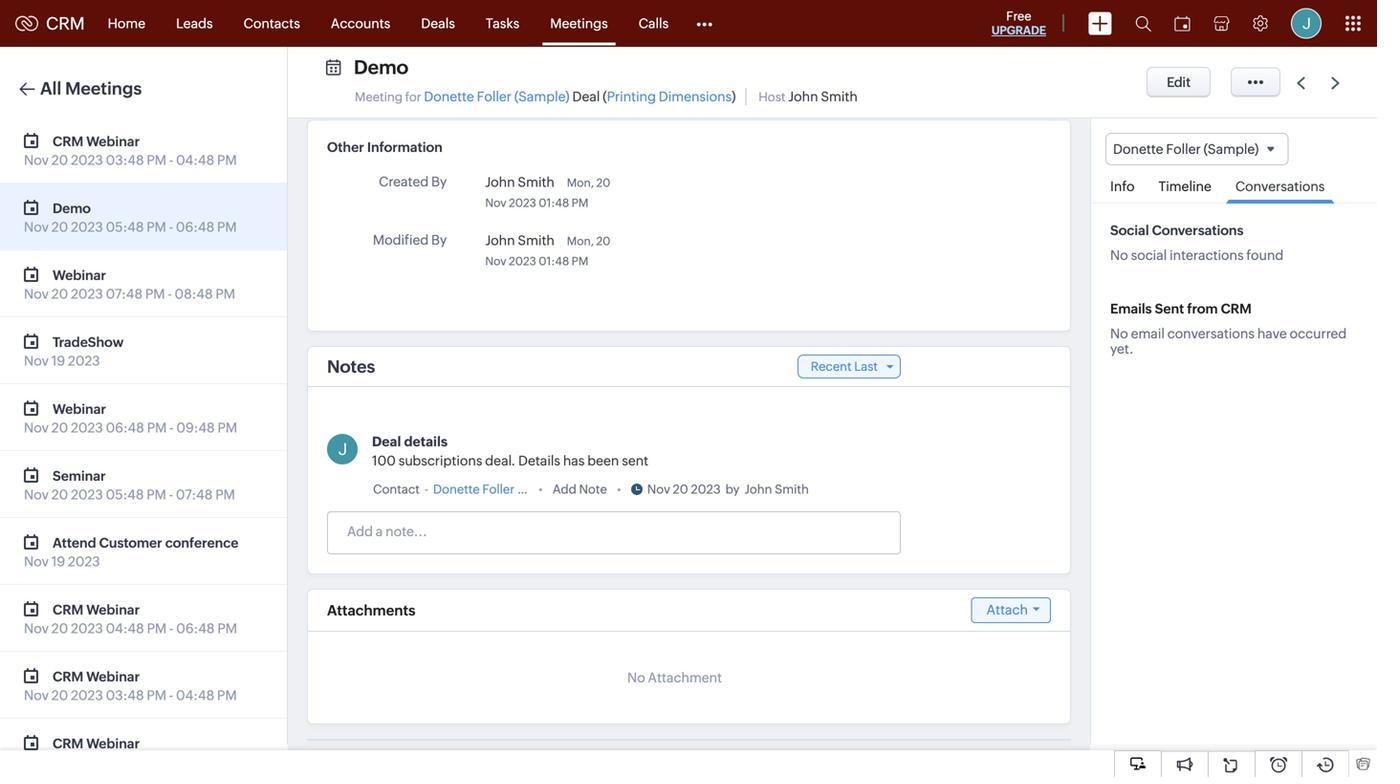 Task type: vqa. For each thing, say whether or not it's contained in the screenshot.


Task type: describe. For each thing, give the bounding box(es) containing it.
)
[[732, 89, 736, 104]]

upgrade
[[992, 24, 1047, 37]]

(sample) inside 'field'
[[1204, 142, 1259, 157]]

donette for meeting for donette foller (sample) deal ( printing dimensions )
[[424, 89, 474, 104]]

foller inside 'field'
[[1167, 142, 1201, 157]]

donette foller (sample)
[[1114, 142, 1259, 157]]

by john smith
[[726, 483, 809, 497]]

meeting
[[355, 90, 403, 104]]

previous record image
[[1298, 77, 1306, 89]]

contact - donette foller (sample)
[[373, 483, 569, 497]]

2023 inside tradeshow nov 19 2023
[[68, 354, 100, 369]]

created
[[379, 174, 429, 189]]

1 vertical spatial donette foller (sample) link
[[433, 480, 569, 499]]

info
[[1111, 179, 1135, 194]]

2 • from the left
[[617, 483, 622, 497]]

1 • from the left
[[539, 483, 543, 497]]

tradeshow
[[53, 335, 124, 350]]

calls
[[639, 16, 669, 31]]

deal.
[[485, 454, 516, 469]]

recent last
[[811, 360, 878, 374]]

attach link
[[972, 598, 1051, 624]]

timeline
[[1159, 179, 1212, 194]]

crm inside emails sent from crm no email conversations have occurred yet.
[[1221, 302, 1252, 317]]

contacts link
[[228, 0, 316, 46]]

by for modified by
[[432, 232, 447, 248]]

09:48
[[176, 421, 215, 436]]

contacts
[[244, 16, 300, 31]]

no inside social conversations no social interactions found
[[1111, 248, 1129, 263]]

printing dimensions link
[[607, 89, 732, 104]]

nov inside the demo nov 20 2023 05:48 pm - 06:48 pm
[[24, 220, 49, 235]]

modified
[[373, 232, 429, 248]]

06:48 inside webinar nov 20 2023 06:48 pm - 09:48 pm
[[106, 421, 144, 436]]

08:48
[[175, 287, 213, 302]]

2023 inside crm webinar nov 20 2023 04:48 pm - 06:48 pm
[[71, 621, 103, 637]]

webinar nov 20 2023 07:48 pm - 08:48 pm
[[24, 268, 235, 302]]

demo for demo
[[354, 56, 409, 78]]

(
[[603, 89, 607, 104]]

add
[[553, 483, 577, 497]]

modified by
[[373, 232, 447, 248]]

07:48 inside webinar nov 20 2023 07:48 pm - 08:48 pm
[[106, 287, 143, 302]]

social
[[1111, 223, 1150, 238]]

create menu element
[[1077, 0, 1124, 46]]

3 03:48 from the top
[[106, 755, 144, 771]]

profile element
[[1280, 0, 1334, 46]]

19 inside attend customer conference nov 19 2023
[[51, 554, 65, 570]]

last
[[855, 360, 878, 374]]

all
[[40, 79, 61, 99]]

john right created by
[[485, 175, 515, 190]]

- inside seminar nov 20 2023 05:48 pm - 07:48 pm
[[169, 487, 173, 503]]

deals
[[421, 16, 455, 31]]

for
[[405, 90, 422, 104]]

mon, for modified by
[[567, 235, 594, 248]]

john smith for created by
[[485, 175, 555, 190]]

04:48 inside crm webinar nov 20 2023 04:48 pm - 06:48 pm
[[106, 621, 144, 637]]

accounts link
[[316, 0, 406, 46]]

info link
[[1101, 166, 1145, 203]]

01:48 for created by
[[539, 197, 570, 210]]

mon, 20 nov 2023 01:48 pm for created by
[[485, 177, 611, 210]]

calendar image
[[1175, 16, 1191, 31]]

- inside webinar nov 20 2023 07:48 pm - 08:48 pm
[[168, 287, 172, 302]]

home
[[108, 16, 146, 31]]

deals link
[[406, 0, 471, 46]]

demo nov 20 2023 05:48 pm - 06:48 pm
[[24, 201, 237, 235]]

0 vertical spatial conversations
[[1236, 179, 1326, 194]]

attach
[[987, 603, 1029, 618]]

next record image
[[1332, 77, 1344, 89]]

notes
[[327, 357, 375, 377]]

donette inside 'field'
[[1114, 142, 1164, 157]]

2 crm webinar nov 20 2023 03:48 pm - 04:48 pm from the top
[[24, 670, 237, 704]]

05:48 for seminar
[[106, 487, 144, 503]]

nov inside tradeshow nov 19 2023
[[24, 354, 49, 369]]

have
[[1258, 326, 1288, 342]]

calls link
[[624, 0, 684, 46]]

0 horizontal spatial meetings
[[65, 79, 142, 99]]

20 inside crm webinar nov 20 2023 04:48 pm - 06:48 pm
[[51, 621, 68, 637]]

demo for demo nov 20 2023 05:48 pm - 06:48 pm
[[53, 201, 91, 216]]

meetings link
[[535, 0, 624, 46]]

06:48 inside crm webinar nov 20 2023 04:48 pm - 06:48 pm
[[176, 621, 215, 637]]

webinar inside webinar nov 20 2023 07:48 pm - 08:48 pm
[[53, 268, 106, 283]]

host
[[759, 90, 786, 104]]

john right by
[[745, 483, 773, 497]]

conversations
[[1168, 326, 1255, 342]]

(sample) for meeting for donette foller (sample) deal ( printing dimensions )
[[515, 89, 570, 104]]

nov 20 2023
[[648, 483, 721, 497]]

accounts
[[331, 16, 391, 31]]

leads link
[[161, 0, 228, 46]]

tasks link
[[471, 0, 535, 46]]

created by
[[379, 174, 447, 189]]

attachments
[[327, 603, 416, 619]]

details
[[404, 434, 448, 450]]

emails sent from crm no email conversations have occurred yet.
[[1111, 302, 1347, 357]]

from
[[1188, 302, 1218, 317]]

01:48 for modified by
[[539, 255, 570, 268]]

deal details 100 subscriptions deal. details has been sent
[[372, 434, 649, 469]]

crm link
[[15, 14, 85, 33]]

nov inside seminar nov 20 2023 05:48 pm - 07:48 pm
[[24, 487, 49, 503]]

1 horizontal spatial deal
[[573, 89, 600, 104]]

email
[[1131, 326, 1165, 342]]

sent
[[622, 454, 649, 469]]

all meetings
[[40, 79, 142, 99]]

social conversations no social interactions found
[[1111, 223, 1284, 263]]

mon, for created by
[[567, 177, 594, 189]]

mon, 20 nov 2023 01:48 pm for modified by
[[485, 235, 611, 268]]

leads
[[176, 16, 213, 31]]

nov inside crm webinar nov 20 2023 04:48 pm - 06:48 pm
[[24, 621, 49, 637]]

1 03:48 from the top
[[106, 153, 144, 168]]



Task type: locate. For each thing, give the bounding box(es) containing it.
1 vertical spatial john smith
[[485, 233, 555, 248]]

• right note
[[617, 483, 622, 497]]

• left add
[[539, 483, 543, 497]]

by
[[432, 174, 447, 189], [432, 232, 447, 248]]

nov inside attend customer conference nov 19 2023
[[24, 554, 49, 570]]

john right host
[[789, 89, 819, 104]]

webinar inside webinar nov 20 2023 06:48 pm - 09:48 pm
[[53, 402, 106, 417]]

nov inside webinar nov 20 2023 07:48 pm - 08:48 pm
[[24, 287, 49, 302]]

donette foller (sample) link down deal.
[[433, 480, 569, 499]]

donette for contact - donette foller (sample)
[[433, 483, 480, 497]]

2 vertical spatial 03:48
[[106, 755, 144, 771]]

0 vertical spatial mon,
[[567, 177, 594, 189]]

19 down "attend"
[[51, 554, 65, 570]]

demo inside the demo nov 20 2023 05:48 pm - 06:48 pm
[[53, 201, 91, 216]]

1 horizontal spatial meetings
[[550, 16, 608, 31]]

emails
[[1111, 302, 1153, 317]]

no left attachment
[[628, 671, 646, 686]]

0 vertical spatial demo
[[354, 56, 409, 78]]

0 horizontal spatial deal
[[372, 434, 401, 450]]

foller down tasks link
[[477, 89, 512, 104]]

foller down deal.
[[483, 483, 515, 497]]

add note link
[[553, 480, 607, 499]]

details
[[519, 454, 561, 469]]

other information
[[327, 140, 443, 155]]

1 john smith from the top
[[485, 175, 555, 190]]

06:48 up 08:48
[[176, 220, 215, 235]]

2023 inside the demo nov 20 2023 05:48 pm - 06:48 pm
[[71, 220, 103, 235]]

meetings
[[550, 16, 608, 31], [65, 79, 142, 99]]

(sample) left (
[[515, 89, 570, 104]]

0 vertical spatial 05:48
[[106, 220, 144, 235]]

yet.
[[1111, 342, 1134, 357]]

1 01:48 from the top
[[539, 197, 570, 210]]

1 horizontal spatial •
[[617, 483, 622, 497]]

2 19 from the top
[[51, 554, 65, 570]]

1 vertical spatial 19
[[51, 554, 65, 570]]

host john smith
[[759, 89, 858, 104]]

20 inside webinar nov 20 2023 06:48 pm - 09:48 pm
[[51, 421, 68, 436]]

by
[[726, 483, 740, 497]]

19 down tradeshow
[[51, 354, 65, 369]]

0 vertical spatial john smith
[[485, 175, 555, 190]]

conversations up interactions
[[1153, 223, 1244, 238]]

05:48 for demo
[[106, 220, 144, 235]]

19 inside tradeshow nov 19 2023
[[51, 354, 65, 369]]

2023 inside webinar nov 20 2023 07:48 pm - 08:48 pm
[[71, 287, 103, 302]]

mon,
[[567, 177, 594, 189], [567, 235, 594, 248]]

foller for meeting for donette foller (sample) deal ( printing dimensions )
[[477, 89, 512, 104]]

deal inside deal details 100 subscriptions deal. details has been sent
[[372, 434, 401, 450]]

attend customer conference nov 19 2023
[[24, 536, 239, 570]]

0 vertical spatial 07:48
[[106, 287, 143, 302]]

social
[[1131, 248, 1168, 263]]

meetings right all
[[65, 79, 142, 99]]

nov
[[24, 153, 49, 168], [485, 197, 507, 210], [24, 220, 49, 235], [485, 255, 507, 268], [24, 287, 49, 302], [24, 354, 49, 369], [24, 421, 49, 436], [648, 483, 671, 497], [24, 487, 49, 503], [24, 554, 49, 570], [24, 621, 49, 637], [24, 688, 49, 704], [24, 755, 49, 771]]

conversations link
[[1226, 166, 1335, 204]]

0 vertical spatial no
[[1111, 248, 1129, 263]]

attachment
[[648, 671, 722, 686]]

2 03:48 from the top
[[106, 688, 144, 704]]

sent
[[1155, 302, 1185, 317]]

- inside webinar nov 20 2023 06:48 pm - 09:48 pm
[[170, 421, 174, 436]]

no inside emails sent from crm no email conversations have occurred yet.
[[1111, 326, 1129, 342]]

other
[[327, 140, 364, 155]]

0 vertical spatial meetings
[[550, 16, 608, 31]]

donette foller (sample) link down tasks link
[[424, 89, 570, 104]]

information
[[367, 140, 443, 155]]

1 by from the top
[[432, 174, 447, 189]]

1 vertical spatial mon, 20 nov 2023 01:48 pm
[[485, 235, 611, 268]]

2 john smith from the top
[[485, 233, 555, 248]]

2023 inside attend customer conference nov 19 2023
[[68, 554, 100, 570]]

crm webinar nov 20 2023 03:48 pm - 04:48 pm
[[24, 134, 237, 168], [24, 670, 237, 704], [24, 737, 237, 771]]

seminar
[[53, 469, 106, 484]]

meetings left the calls
[[550, 16, 608, 31]]

20
[[51, 153, 68, 168], [596, 177, 611, 189], [51, 220, 68, 235], [596, 235, 611, 248], [51, 287, 68, 302], [51, 421, 68, 436], [673, 483, 689, 497], [51, 487, 68, 503], [51, 621, 68, 637], [51, 688, 68, 704], [51, 755, 68, 771]]

0 vertical spatial foller
[[477, 89, 512, 104]]

06:48 up seminar nov 20 2023 05:48 pm - 07:48 pm on the bottom left of the page
[[106, 421, 144, 436]]

nov inside webinar nov 20 2023 06:48 pm - 09:48 pm
[[24, 421, 49, 436]]

meetings inside meetings link
[[550, 16, 608, 31]]

crm webinar nov 20 2023 04:48 pm - 06:48 pm
[[24, 603, 237, 637]]

no attachment
[[628, 671, 722, 686]]

conversations
[[1236, 179, 1326, 194], [1153, 223, 1244, 238]]

1 vertical spatial crm webinar nov 20 2023 03:48 pm - 04:48 pm
[[24, 670, 237, 704]]

1 vertical spatial (sample)
[[1204, 142, 1259, 157]]

by right created
[[432, 174, 447, 189]]

1 vertical spatial 03:48
[[106, 688, 144, 704]]

donette right for
[[424, 89, 474, 104]]

occurred
[[1290, 326, 1347, 342]]

been
[[588, 454, 619, 469]]

profile image
[[1292, 8, 1322, 39]]

no down emails
[[1111, 326, 1129, 342]]

1 vertical spatial conversations
[[1153, 223, 1244, 238]]

20 inside seminar nov 20 2023 05:48 pm - 07:48 pm
[[51, 487, 68, 503]]

06:48
[[176, 220, 215, 235], [106, 421, 144, 436], [176, 621, 215, 637]]

2 vertical spatial (sample)
[[517, 483, 569, 497]]

0 vertical spatial (sample)
[[515, 89, 570, 104]]

smith
[[821, 89, 858, 104], [518, 175, 555, 190], [518, 233, 555, 248], [775, 483, 809, 497]]

2 vertical spatial no
[[628, 671, 646, 686]]

deal
[[573, 89, 600, 104], [372, 434, 401, 450]]

deal left (
[[573, 89, 600, 104]]

(sample) down details
[[517, 483, 569, 497]]

john smith for modified by
[[485, 233, 555, 248]]

subscriptions
[[399, 454, 483, 469]]

search element
[[1124, 0, 1163, 47]]

foller
[[477, 89, 512, 104], [1167, 142, 1201, 157], [483, 483, 515, 497]]

2 05:48 from the top
[[106, 487, 144, 503]]

(sample) for contact - donette foller (sample)
[[517, 483, 569, 497]]

1 mon, 20 nov 2023 01:48 pm from the top
[[485, 177, 611, 210]]

attend
[[53, 536, 96, 551]]

05:48 up customer at the bottom left of page
[[106, 487, 144, 503]]

100
[[372, 454, 396, 469]]

john smith
[[485, 175, 555, 190], [485, 233, 555, 248]]

printing
[[607, 89, 656, 104]]

2023 inside webinar nov 20 2023 06:48 pm - 09:48 pm
[[71, 421, 103, 436]]

0 vertical spatial crm webinar nov 20 2023 03:48 pm - 04:48 pm
[[24, 134, 237, 168]]

1 vertical spatial 06:48
[[106, 421, 144, 436]]

conversations inside social conversations no social interactions found
[[1153, 223, 1244, 238]]

-
[[169, 153, 173, 168], [169, 220, 173, 235], [168, 287, 172, 302], [170, 421, 174, 436], [425, 483, 429, 497], [169, 487, 173, 503], [169, 621, 174, 637], [169, 688, 173, 704], [169, 755, 173, 771]]

1 vertical spatial 05:48
[[106, 487, 144, 503]]

1 crm webinar nov 20 2023 03:48 pm - 04:48 pm from the top
[[24, 134, 237, 168]]

2023 inside seminar nov 20 2023 05:48 pm - 07:48 pm
[[71, 487, 103, 503]]

seminar nov 20 2023 05:48 pm - 07:48 pm
[[24, 469, 235, 503]]

(sample)
[[515, 89, 570, 104], [1204, 142, 1259, 157], [517, 483, 569, 497]]

20 inside the demo nov 20 2023 05:48 pm - 06:48 pm
[[51, 220, 68, 235]]

0 vertical spatial 06:48
[[176, 220, 215, 235]]

0 vertical spatial donette
[[424, 89, 474, 104]]

donette
[[424, 89, 474, 104], [1114, 142, 1164, 157], [433, 483, 480, 497]]

pm
[[147, 153, 167, 168], [217, 153, 237, 168], [572, 197, 589, 210], [147, 220, 166, 235], [217, 220, 237, 235], [572, 255, 589, 268], [145, 287, 165, 302], [216, 287, 235, 302], [147, 421, 167, 436], [218, 421, 237, 436], [147, 487, 166, 503], [215, 487, 235, 503], [147, 621, 167, 637], [218, 621, 237, 637], [147, 688, 167, 704], [217, 688, 237, 704], [147, 755, 167, 771], [217, 755, 237, 771]]

webinar inside crm webinar nov 20 2023 04:48 pm - 06:48 pm
[[86, 603, 140, 618]]

webinar nov 20 2023 06:48 pm - 09:48 pm
[[24, 402, 237, 436]]

0 vertical spatial mon, 20 nov 2023 01:48 pm
[[485, 177, 611, 210]]

donette foller (sample) link
[[424, 89, 570, 104], [433, 480, 569, 499]]

06:48 inside the demo nov 20 2023 05:48 pm - 06:48 pm
[[176, 220, 215, 235]]

0 horizontal spatial 07:48
[[106, 287, 143, 302]]

None button
[[1147, 67, 1211, 98]]

• add note •
[[539, 483, 622, 497]]

2 vertical spatial 06:48
[[176, 621, 215, 637]]

0 vertical spatial deal
[[573, 89, 600, 104]]

foller for contact - donette foller (sample)
[[483, 483, 515, 497]]

07:48
[[106, 287, 143, 302], [176, 487, 213, 503]]

by for created by
[[432, 174, 447, 189]]

- inside the demo nov 20 2023 05:48 pm - 06:48 pm
[[169, 220, 173, 235]]

free upgrade
[[992, 9, 1047, 37]]

has
[[563, 454, 585, 469]]

john
[[789, 89, 819, 104], [485, 175, 515, 190], [485, 233, 515, 248], [745, 483, 773, 497]]

0 horizontal spatial •
[[539, 483, 543, 497]]

no
[[1111, 248, 1129, 263], [1111, 326, 1129, 342], [628, 671, 646, 686]]

2 vertical spatial foller
[[483, 483, 515, 497]]

note
[[579, 483, 607, 497]]

1 horizontal spatial demo
[[354, 56, 409, 78]]

create menu image
[[1089, 12, 1113, 35]]

2 vertical spatial crm webinar nov 20 2023 03:48 pm - 04:48 pm
[[24, 737, 237, 771]]

deal up 100
[[372, 434, 401, 450]]

07:48 up conference
[[176, 487, 213, 503]]

donette up info link
[[1114, 142, 1164, 157]]

Donette Foller (Sample) field
[[1106, 133, 1289, 166]]

john right the modified by
[[485, 233, 515, 248]]

0 vertical spatial by
[[432, 174, 447, 189]]

0 vertical spatial donette foller (sample) link
[[424, 89, 570, 104]]

0 horizontal spatial demo
[[53, 201, 91, 216]]

3 crm webinar nov 20 2023 03:48 pm - 04:48 pm from the top
[[24, 737, 237, 771]]

03:48
[[106, 153, 144, 168], [106, 688, 144, 704], [106, 755, 144, 771]]

1 vertical spatial donette
[[1114, 142, 1164, 157]]

0 vertical spatial 01:48
[[539, 197, 570, 210]]

1 05:48 from the top
[[106, 220, 144, 235]]

2 by from the top
[[432, 232, 447, 248]]

1 19 from the top
[[51, 354, 65, 369]]

2 mon, from the top
[[567, 235, 594, 248]]

1 vertical spatial meetings
[[65, 79, 142, 99]]

tradeshow nov 19 2023
[[24, 335, 124, 369]]

donette down subscriptions
[[433, 483, 480, 497]]

by right modified
[[432, 232, 447, 248]]

1 vertical spatial by
[[432, 232, 447, 248]]

2 01:48 from the top
[[539, 255, 570, 268]]

1 mon, from the top
[[567, 177, 594, 189]]

06:48 down conference
[[176, 621, 215, 637]]

1 vertical spatial 01:48
[[539, 255, 570, 268]]

2 mon, 20 nov 2023 01:48 pm from the top
[[485, 235, 611, 268]]

recent
[[811, 360, 852, 374]]

interactions
[[1170, 248, 1244, 263]]

(sample) up timeline link
[[1204, 142, 1259, 157]]

no down social
[[1111, 248, 1129, 263]]

20 inside webinar nov 20 2023 07:48 pm - 08:48 pm
[[51, 287, 68, 302]]

0 vertical spatial 03:48
[[106, 153, 144, 168]]

0 vertical spatial 19
[[51, 354, 65, 369]]

05:48 up webinar nov 20 2023 07:48 pm - 08:48 pm
[[106, 220, 144, 235]]

- inside crm webinar nov 20 2023 04:48 pm - 06:48 pm
[[169, 621, 174, 637]]

dimensions
[[659, 89, 732, 104]]

1 vertical spatial deal
[[372, 434, 401, 450]]

Add a note... field
[[328, 522, 899, 542]]

home link
[[92, 0, 161, 46]]

1 vertical spatial 07:48
[[176, 487, 213, 503]]

contact
[[373, 483, 420, 497]]

conference
[[165, 536, 239, 551]]

07:48 up tradeshow
[[106, 287, 143, 302]]

found
[[1247, 248, 1284, 263]]

logo image
[[15, 16, 38, 31]]

2023
[[71, 153, 103, 168], [509, 197, 537, 210], [71, 220, 103, 235], [509, 255, 537, 268], [71, 287, 103, 302], [68, 354, 100, 369], [71, 421, 103, 436], [691, 483, 721, 497], [71, 487, 103, 503], [68, 554, 100, 570], [71, 621, 103, 637], [71, 688, 103, 704], [71, 755, 103, 771]]

05:48 inside seminar nov 20 2023 05:48 pm - 07:48 pm
[[106, 487, 144, 503]]

conversations up found
[[1236, 179, 1326, 194]]

timeline link
[[1150, 166, 1222, 203]]

07:48 inside seminar nov 20 2023 05:48 pm - 07:48 pm
[[176, 487, 213, 503]]

2 vertical spatial donette
[[433, 483, 480, 497]]

free
[[1007, 9, 1032, 23]]

05:48 inside the demo nov 20 2023 05:48 pm - 06:48 pm
[[106, 220, 144, 235]]

customer
[[99, 536, 162, 551]]

1 vertical spatial mon,
[[567, 235, 594, 248]]

1 vertical spatial demo
[[53, 201, 91, 216]]

meeting for donette foller (sample) deal ( printing dimensions )
[[355, 89, 736, 104]]

foller up timeline link
[[1167, 142, 1201, 157]]

Other Modules field
[[684, 8, 725, 39]]

1 vertical spatial no
[[1111, 326, 1129, 342]]

tasks
[[486, 16, 520, 31]]

crm inside crm webinar nov 20 2023 04:48 pm - 06:48 pm
[[53, 603, 83, 618]]

1 horizontal spatial 07:48
[[176, 487, 213, 503]]

search image
[[1136, 15, 1152, 32]]

1 vertical spatial foller
[[1167, 142, 1201, 157]]



